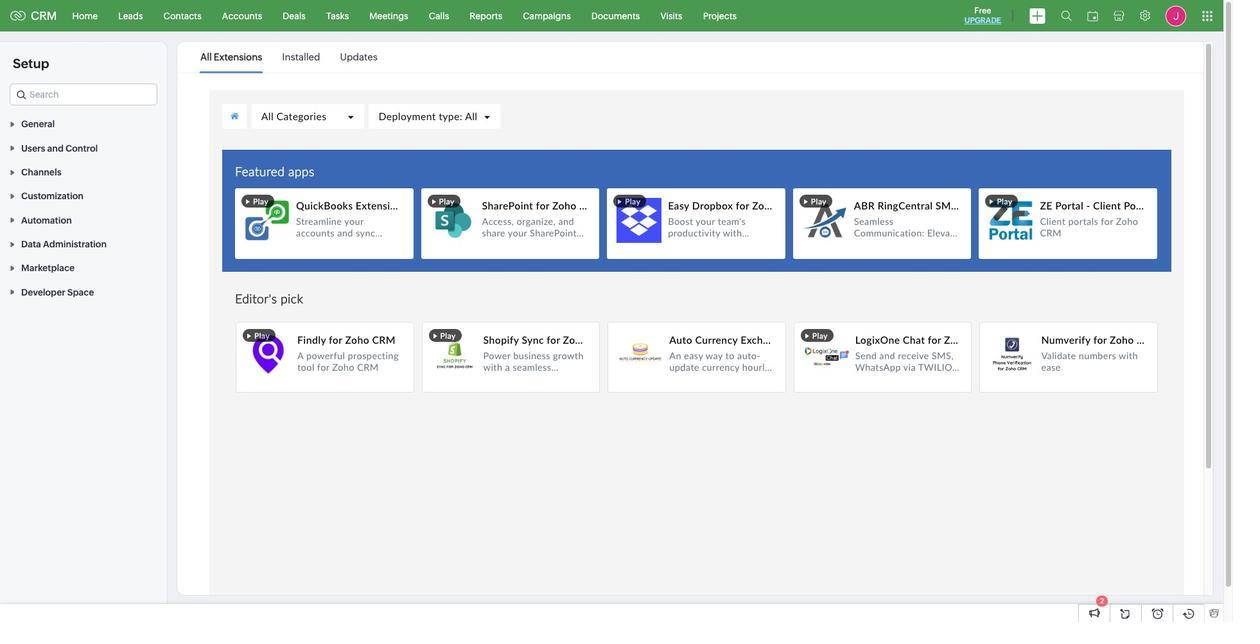 Task type: describe. For each thing, give the bounding box(es) containing it.
users and control
[[21, 143, 98, 153]]

contacts
[[164, 11, 202, 21]]

data administration
[[21, 239, 107, 249]]

general button
[[0, 112, 167, 136]]

data administration button
[[0, 232, 167, 256]]

search image
[[1062, 10, 1073, 21]]

all
[[201, 51, 212, 62]]

deals link
[[273, 0, 316, 31]]

profile element
[[1159, 0, 1195, 31]]

projects
[[703, 11, 737, 21]]

leads
[[118, 11, 143, 21]]

updates
[[340, 51, 378, 62]]

marketplace button
[[0, 256, 167, 280]]

developer space
[[21, 287, 94, 297]]

installed link
[[282, 42, 320, 72]]

developer
[[21, 287, 65, 297]]

developer space button
[[0, 280, 167, 304]]

space
[[67, 287, 94, 297]]

projects link
[[693, 0, 748, 31]]

general
[[21, 119, 55, 129]]

marketplace
[[21, 263, 75, 273]]

accounts
[[222, 11, 262, 21]]

calls link
[[419, 0, 460, 31]]

automation
[[21, 215, 72, 225]]

all extensions
[[201, 51, 262, 62]]

leads link
[[108, 0, 153, 31]]

visits
[[661, 11, 683, 21]]

all extensions link
[[201, 42, 262, 72]]

control
[[66, 143, 98, 153]]

meetings
[[370, 11, 409, 21]]

profile image
[[1166, 5, 1187, 26]]

and
[[47, 143, 64, 153]]

documents link
[[581, 0, 651, 31]]

crm link
[[10, 9, 57, 22]]

free upgrade
[[965, 6, 1002, 25]]

channels button
[[0, 160, 167, 184]]

meetings link
[[359, 0, 419, 31]]

data
[[21, 239, 41, 249]]

calls
[[429, 11, 449, 21]]



Task type: vqa. For each thing, say whether or not it's contained in the screenshot.
Leads 'link'
yes



Task type: locate. For each thing, give the bounding box(es) containing it.
Search text field
[[10, 84, 157, 105]]

accounts link
[[212, 0, 273, 31]]

extensions
[[214, 51, 262, 62]]

tasks link
[[316, 0, 359, 31]]

crm
[[31, 9, 57, 22]]

None field
[[10, 84, 157, 105]]

reports link
[[460, 0, 513, 31]]

customization button
[[0, 184, 167, 208]]

users
[[21, 143, 45, 153]]

reports
[[470, 11, 503, 21]]

visits link
[[651, 0, 693, 31]]

customization
[[21, 191, 84, 201]]

search element
[[1054, 0, 1080, 31]]

upgrade
[[965, 16, 1002, 25]]

2
[[1101, 597, 1105, 605]]

channels
[[21, 167, 61, 177]]

automation button
[[0, 208, 167, 232]]

campaigns link
[[513, 0, 581, 31]]

installed
[[282, 51, 320, 62]]

contacts link
[[153, 0, 212, 31]]

create menu image
[[1030, 8, 1046, 23]]

calendar image
[[1088, 11, 1099, 21]]

deals
[[283, 11, 306, 21]]

free
[[975, 6, 992, 15]]

administration
[[43, 239, 107, 249]]

campaigns
[[523, 11, 571, 21]]

documents
[[592, 11, 640, 21]]

tasks
[[326, 11, 349, 21]]

create menu element
[[1022, 0, 1054, 31]]

setup
[[13, 56, 49, 71]]

users and control button
[[0, 136, 167, 160]]

updates link
[[340, 42, 378, 72]]

home link
[[62, 0, 108, 31]]

home
[[72, 11, 98, 21]]



